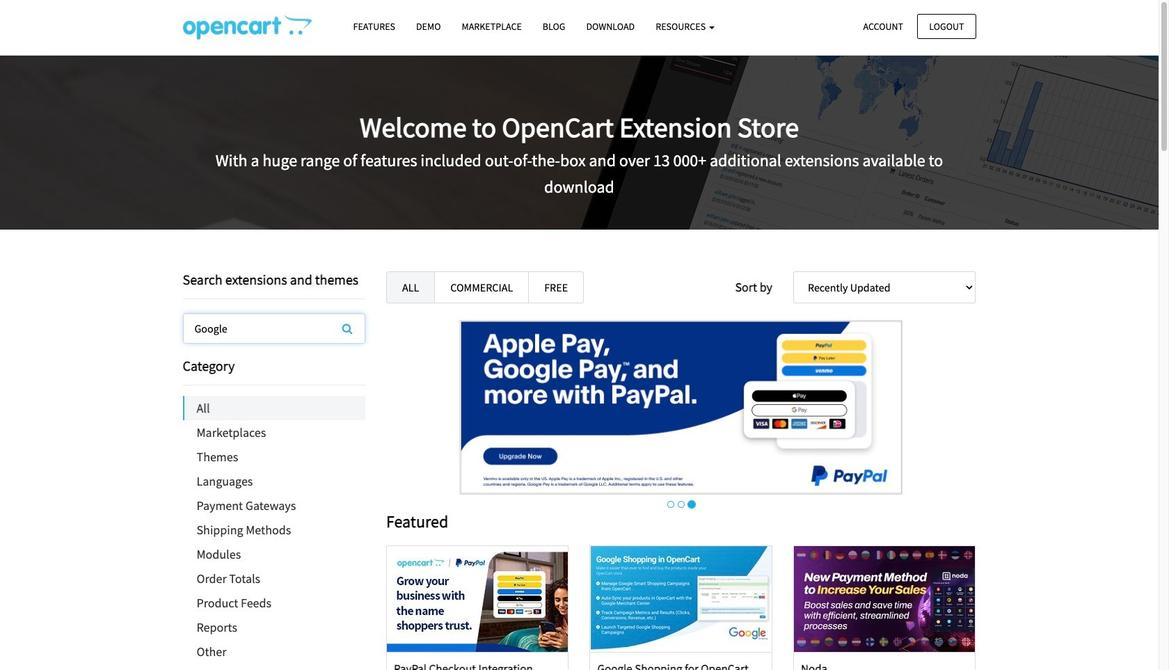 Task type: describe. For each thing, give the bounding box(es) containing it.
paypal payment gateway image
[[460, 320, 903, 495]]

noda image
[[794, 547, 975, 653]]

google shopping for opencart image
[[591, 547, 772, 653]]

paypal checkout integration image
[[387, 547, 568, 653]]

opencart extensions image
[[183, 15, 311, 40]]



Task type: vqa. For each thing, say whether or not it's contained in the screenshot.
text field at the bottom
no



Task type: locate. For each thing, give the bounding box(es) containing it.
search image
[[342, 323, 353, 334]]



